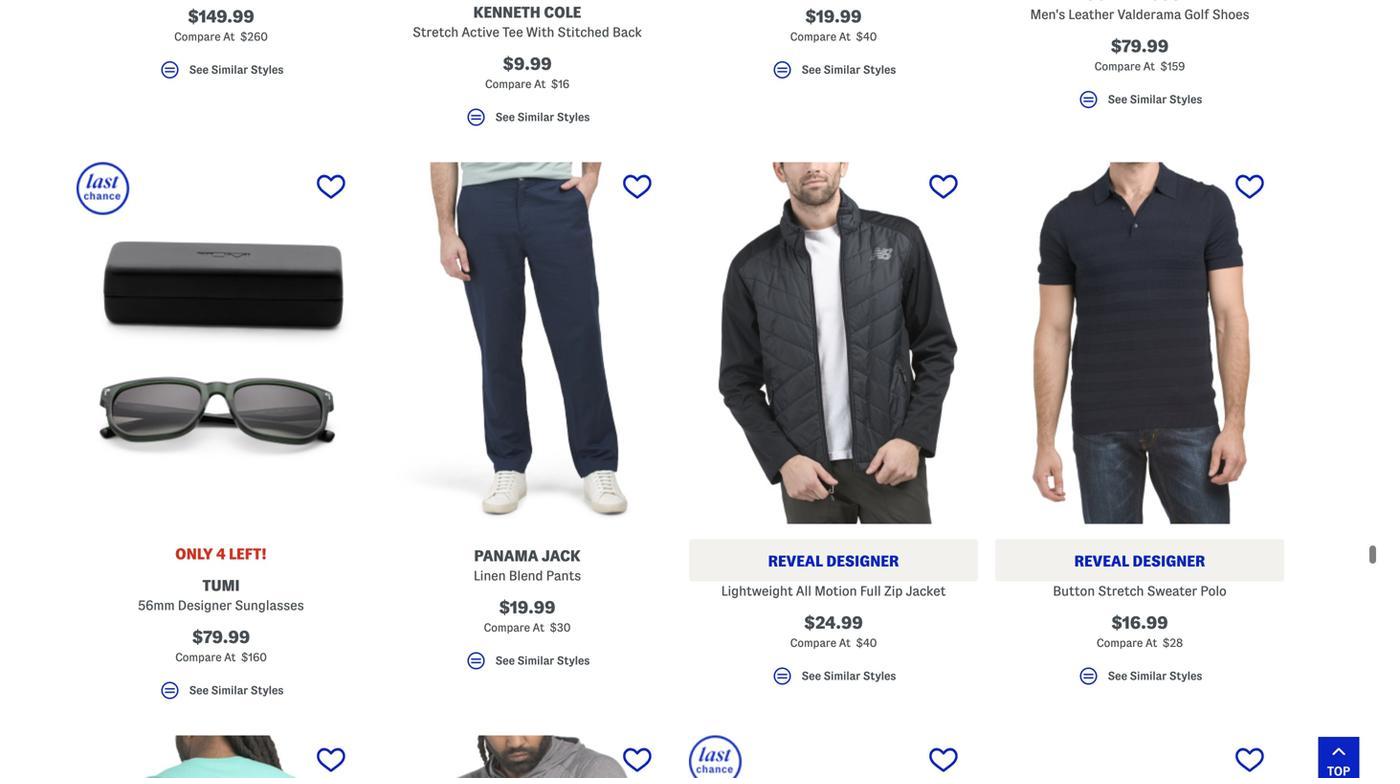 Task type: describe. For each thing, give the bounding box(es) containing it.
56mm designer sunglasses image
[[77, 162, 366, 524]]

stitched
[[557, 25, 609, 39]]

$16.99
[[1111, 613, 1168, 632]]

see similar styles button down $149.99 compare at              $260 at the left
[[77, 58, 366, 90]]

men's
[[1030, 7, 1065, 21]]

duca del cosma men's leather valderama golf shoes $79.99 compare at              $159 element
[[995, 0, 1284, 120]]

$24.99 compare at              $40
[[790, 613, 877, 649]]

$16.99 compare at              $28
[[1097, 613, 1183, 649]]

similar for see similar styles button below $19.99 compare at              $40
[[824, 64, 860, 76]]

similar for see similar styles button under $19.99 compare at              $30
[[517, 655, 554, 667]]

see inside panama jack linen blend pants $19.99 compare at              $30 element
[[495, 655, 515, 667]]

styles inside untuckit $19.99 compare at              $40 element
[[863, 64, 896, 76]]

reveal designer lightweight all motion full zip jacket $24.99 compare at              $40 element
[[689, 162, 978, 696]]

reveal for $16.99
[[1074, 553, 1129, 569]]

see similar styles for see similar styles button under $24.99 compare at              $40
[[802, 670, 896, 682]]

see inside reveal designer lightweight all motion full zip jacket $24.99 compare at              $40 element
[[802, 670, 821, 682]]

$149.99
[[188, 7, 254, 26]]

leather
[[1068, 7, 1114, 21]]

jacket
[[906, 584, 946, 598]]

$19.99 compare at              $30
[[484, 598, 571, 633]]

see inside reveal designer button stretch sweater polo $16.99 compare at              $28 element
[[1108, 670, 1127, 682]]

$24.99
[[804, 613, 863, 632]]

polo
[[1200, 584, 1227, 598]]

reveal designer for $24.99
[[768, 553, 899, 569]]

lightweight all motion full zip jacket
[[721, 584, 946, 598]]

$79.99 compare at              $160
[[175, 628, 267, 663]]

reveal designer for $16.99
[[1074, 553, 1205, 569]]

pants
[[546, 568, 581, 583]]

similar for see similar styles button under the $79.99 compare at              $159 on the right of the page
[[1130, 93, 1167, 105]]

active
[[462, 25, 499, 39]]

see similar styles button down $79.99 compare at              $160
[[77, 679, 366, 710]]

see similar styles button down $16.99 compare at              $28
[[995, 665, 1284, 696]]

button
[[1053, 584, 1095, 598]]

see similar styles for see similar styles button below $19.99 compare at              $40
[[802, 64, 896, 76]]

shoes
[[1212, 7, 1249, 21]]

golf
[[1184, 7, 1209, 21]]

tumi 56mm designer sunglasses
[[138, 577, 304, 612]]

see similar styles button down $9.99 compare at              $16
[[383, 106, 672, 137]]

$16
[[551, 78, 569, 90]]

with
[[526, 25, 554, 39]]

56mm
[[138, 598, 175, 612]]

zip
[[884, 584, 903, 598]]

$79.99 for $79.99 compare at              $159
[[1111, 37, 1169, 55]]

1 horizontal spatial stretch
[[1098, 584, 1144, 598]]

$159
[[1160, 60, 1185, 72]]

blend
[[509, 568, 543, 583]]

styles inside the veja $149.99 compare at              $260 element
[[251, 64, 284, 76]]

see similar styles for see similar styles button under $16.99 compare at              $28
[[1108, 670, 1202, 682]]

lightweight all motion full zip jacket image
[[689, 162, 978, 524]]

stretch inside kenneth cole stretch active tee with stitched back
[[413, 25, 459, 39]]

kenneth cole stretch active tee with stitched back $9.99 compare at              $16 element
[[383, 0, 672, 137]]

4
[[216, 545, 225, 562]]

see similar styles for see similar styles button under the $79.99 compare at              $159 on the right of the page
[[1108, 93, 1202, 105]]

$28
[[1162, 637, 1183, 649]]

reveal for $24.99
[[768, 553, 823, 569]]

see similar styles button down $19.99 compare at              $40
[[689, 58, 978, 90]]

sweater
[[1147, 584, 1197, 598]]

designer for $24.99
[[826, 553, 899, 569]]

similar for see similar styles button under $16.99 compare at              $28
[[1130, 670, 1167, 682]]



Task type: vqa. For each thing, say whether or not it's contained in the screenshot.
Active
yes



Task type: locate. For each thing, give the bounding box(es) containing it.
similar inside reveal designer button stretch sweater polo $16.99 compare at              $28 element
[[1130, 670, 1167, 682]]

$40
[[856, 31, 877, 43], [856, 637, 877, 649]]

see
[[189, 64, 209, 76], [802, 64, 821, 76], [1108, 93, 1127, 105], [495, 111, 515, 123], [495, 655, 515, 667], [802, 670, 821, 682], [1108, 670, 1127, 682], [189, 684, 209, 696]]

1 horizontal spatial $79.99
[[1111, 37, 1169, 55]]

0 horizontal spatial designer
[[178, 598, 232, 612]]

see down $19.99 compare at              $30
[[495, 655, 515, 667]]

see down $16.99 compare at              $28
[[1108, 670, 1127, 682]]

compare for $9.99 compare at              $16
[[485, 78, 531, 90]]

2 horizontal spatial designer
[[1133, 553, 1205, 569]]

$79.99 inside the $79.99 compare at              $159
[[1111, 37, 1169, 55]]

$19.99 for $19.99 compare at              $40
[[805, 7, 862, 26]]

jack
[[542, 547, 581, 564]]

see similar styles down $24.99 compare at              $40
[[802, 670, 896, 682]]

0 horizontal spatial reveal
[[768, 553, 823, 569]]

veja $149.99 compare at              $260 element
[[77, 0, 366, 90]]

0 vertical spatial $79.99
[[1111, 37, 1169, 55]]

$40 inside $19.99 compare at              $40
[[856, 31, 877, 43]]

see similar styles inside panama jack linen blend pants $19.99 compare at              $30 element
[[495, 655, 590, 667]]

similar inside tumi 56mm designer sunglasses $79.99 compare at              $160 element
[[211, 684, 248, 696]]

styles down $160
[[251, 684, 284, 696]]

$40 inside $24.99 compare at              $40
[[856, 637, 877, 649]]

see inside tumi 56mm designer sunglasses $79.99 compare at              $160 element
[[189, 684, 209, 696]]

stretch up $16.99
[[1098, 584, 1144, 598]]

compare for $79.99 compare at              $160
[[175, 651, 222, 663]]

see similar styles inside reveal designer lightweight all motion full zip jacket $24.99 compare at              $40 element
[[802, 670, 896, 682]]

back
[[612, 25, 642, 39]]

cole
[[544, 4, 581, 21]]

0 horizontal spatial $79.99
[[192, 628, 250, 646]]

see similar styles inside reveal designer button stretch sweater polo $16.99 compare at              $28 element
[[1108, 670, 1202, 682]]

similar down $260
[[211, 64, 248, 76]]

see similar styles button down $19.99 compare at              $30
[[383, 649, 672, 681]]

linen blend pants image
[[383, 162, 672, 524]]

tumi 56mm designer sunglasses $79.99 compare at              $160 element
[[77, 162, 366, 710]]

tee
[[502, 25, 523, 39]]

see similar styles for see similar styles button under $19.99 compare at              $30
[[495, 655, 590, 667]]

reveal designer up lightweight all motion full zip jacket
[[768, 553, 899, 569]]

motion
[[814, 584, 857, 598]]

valderama
[[1117, 7, 1181, 21]]

similar for see similar styles button under $9.99 compare at              $16
[[517, 111, 554, 123]]

0 horizontal spatial $19.99
[[499, 598, 556, 617]]

styles down $260
[[251, 64, 284, 76]]

see similar styles inside tumi 56mm designer sunglasses $79.99 compare at              $160 element
[[189, 684, 284, 696]]

designer inside tumi 56mm designer sunglasses
[[178, 598, 232, 612]]

reveal up button
[[1074, 553, 1129, 569]]

designer down tumi
[[178, 598, 232, 612]]

see similar styles inside untuckit $19.99 compare at              $40 element
[[802, 64, 896, 76]]

compare for $19.99 compare at              $30
[[484, 621, 530, 633]]

styles
[[251, 64, 284, 76], [863, 64, 896, 76], [1169, 93, 1202, 105], [557, 111, 590, 123], [557, 655, 590, 667], [863, 670, 896, 682], [1169, 670, 1202, 682], [251, 684, 284, 696]]

see similar styles down $260
[[189, 64, 284, 76]]

sunglasses
[[235, 598, 304, 612]]

lightweight
[[721, 584, 793, 598]]

compare for $79.99 compare at              $159
[[1094, 60, 1141, 72]]

see similar styles for see similar styles button below $79.99 compare at              $160
[[189, 684, 284, 696]]

all
[[796, 584, 811, 598]]

see similar styles inside kenneth cole stretch active tee with stitched back $9.99 compare at              $16 element
[[495, 111, 590, 123]]

similar down $19.99 compare at              $40
[[824, 64, 860, 76]]

0 vertical spatial stretch
[[413, 25, 459, 39]]

$40 for $19.99
[[856, 31, 877, 43]]

reveal designer button stretch sweater polo $16.99 compare at              $28 element
[[995, 162, 1284, 696]]

compare inside $19.99 compare at              $30
[[484, 621, 530, 633]]

1 vertical spatial $79.99
[[192, 628, 250, 646]]

see similar styles down the '$16'
[[495, 111, 590, 123]]

similar inside reveal designer lightweight all motion full zip jacket $24.99 compare at              $40 element
[[824, 670, 860, 682]]

reveal
[[768, 553, 823, 569], [1074, 553, 1129, 569]]

only
[[175, 545, 213, 562]]

1 vertical spatial $19.99
[[499, 598, 556, 617]]

stretch
[[413, 25, 459, 39], [1098, 584, 1144, 598]]

panama
[[474, 547, 538, 564]]

$79.99 compare at              $159
[[1094, 37, 1185, 72]]

1 horizontal spatial reveal designer
[[1074, 553, 1205, 569]]

full
[[860, 584, 881, 598]]

compare inside $9.99 compare at              $16
[[485, 78, 531, 90]]

similar down $24.99 compare at              $40
[[824, 670, 860, 682]]

styles inside reveal designer lightweight all motion full zip jacket $24.99 compare at              $40 element
[[863, 670, 896, 682]]

$19.99 inside $19.99 compare at              $30
[[499, 598, 556, 617]]

panama jack linen blend pants
[[474, 547, 581, 583]]

similar down the '$16'
[[517, 111, 554, 123]]

see similar styles down $159
[[1108, 93, 1202, 105]]

see similar styles for see similar styles button underneath $149.99 compare at              $260 at the left
[[189, 64, 284, 76]]

styles inside duca del cosma men's leather valderama golf shoes $79.99 compare at              $159 "element"
[[1169, 93, 1202, 105]]

$19.99 for $19.99 compare at              $30
[[499, 598, 556, 617]]

see similar styles button down $24.99 compare at              $40
[[689, 665, 978, 696]]

see similar styles button
[[77, 58, 366, 90], [689, 58, 978, 90], [995, 88, 1284, 120], [383, 106, 672, 137], [383, 649, 672, 681], [689, 665, 978, 696], [995, 665, 1284, 696], [77, 679, 366, 710]]

see similar styles down $19.99 compare at              $40
[[802, 64, 896, 76]]

similar
[[211, 64, 248, 76], [824, 64, 860, 76], [1130, 93, 1167, 105], [517, 111, 554, 123], [517, 655, 554, 667], [824, 670, 860, 682], [1130, 670, 1167, 682], [211, 684, 248, 696]]

designer up sweater
[[1133, 553, 1205, 569]]

linen
[[474, 568, 506, 583]]

compare for $24.99 compare at              $40
[[790, 637, 836, 649]]

similar for see similar styles button underneath $149.99 compare at              $260 at the left
[[211, 64, 248, 76]]

2 reveal from the left
[[1074, 553, 1129, 569]]

styles down $24.99 compare at              $40
[[863, 670, 896, 682]]

similar inside the veja $149.99 compare at              $260 element
[[211, 64, 248, 76]]

see inside duca del cosma men's leather valderama golf shoes $79.99 compare at              $159 "element"
[[1108, 93, 1127, 105]]

1 reveal from the left
[[768, 553, 823, 569]]

styles inside tumi 56mm designer sunglasses $79.99 compare at              $160 element
[[251, 684, 284, 696]]

reveal designer
[[768, 553, 899, 569], [1074, 553, 1205, 569]]

$79.99 up $160
[[192, 628, 250, 646]]

$19.99
[[805, 7, 862, 26], [499, 598, 556, 617]]

1 horizontal spatial designer
[[826, 553, 899, 569]]

only 4 left!
[[175, 545, 267, 562]]

0 vertical spatial $40
[[856, 31, 877, 43]]

compare inside $79.99 compare at              $160
[[175, 651, 222, 663]]

1 $40 from the top
[[856, 31, 877, 43]]

2 $40 from the top
[[856, 637, 877, 649]]

see similar styles button down the $79.99 compare at              $159 on the right of the page
[[995, 88, 1284, 120]]

see down $149.99 compare at              $260 at the left
[[189, 64, 209, 76]]

similar for see similar styles button below $79.99 compare at              $160
[[211, 684, 248, 696]]

$9.99 compare at              $16
[[485, 54, 569, 90]]

see similar styles down the $28
[[1108, 670, 1202, 682]]

compare inside the $79.99 compare at              $159
[[1094, 60, 1141, 72]]

compare inside $16.99 compare at              $28
[[1097, 637, 1143, 649]]

styles down the '$16'
[[557, 111, 590, 123]]

see similar styles inside the veja $149.99 compare at              $260 element
[[189, 64, 284, 76]]

similar down $30
[[517, 655, 554, 667]]

styles inside reveal designer button stretch sweater polo $16.99 compare at              $28 element
[[1169, 670, 1202, 682]]

$19.99 inside $19.99 compare at              $40
[[805, 7, 862, 26]]

1 vertical spatial $40
[[856, 637, 877, 649]]

reveal designer up button stretch sweater polo at the right of the page
[[1074, 553, 1205, 569]]

reveal up all
[[768, 553, 823, 569]]

2 reveal designer from the left
[[1074, 553, 1205, 569]]

see down $9.99 compare at              $16
[[495, 111, 515, 123]]

designer for $16.99
[[1133, 553, 1205, 569]]

similar down $160
[[211, 684, 248, 696]]

stretch left active
[[413, 25, 459, 39]]

$19.99 compare at              $40
[[790, 7, 877, 43]]

styles down $159
[[1169, 93, 1202, 105]]

designer up full
[[826, 553, 899, 569]]

similar for see similar styles button under $24.99 compare at              $40
[[824, 670, 860, 682]]

see similar styles
[[189, 64, 284, 76], [802, 64, 896, 76], [1108, 93, 1202, 105], [495, 111, 590, 123], [495, 655, 590, 667], [802, 670, 896, 682], [1108, 670, 1202, 682], [189, 684, 284, 696]]

see similar styles inside duca del cosma men's leather valderama golf shoes $79.99 compare at              $159 "element"
[[1108, 93, 1202, 105]]

see down $19.99 compare at              $40
[[802, 64, 821, 76]]

left!
[[229, 545, 267, 562]]

similar inside untuckit $19.99 compare at              $40 element
[[824, 64, 860, 76]]

compare for $19.99 compare at              $40
[[790, 31, 836, 43]]

compare inside $149.99 compare at              $260
[[174, 31, 221, 43]]

see similar styles down $160
[[189, 684, 284, 696]]

see similar styles down $30
[[495, 655, 590, 667]]

0 horizontal spatial reveal designer
[[768, 553, 899, 569]]

see inside the veja $149.99 compare at              $260 element
[[189, 64, 209, 76]]

styles down the $28
[[1169, 670, 1202, 682]]

compare inside $24.99 compare at              $40
[[790, 637, 836, 649]]

untuckit $19.99 compare at              $40 element
[[689, 0, 978, 90]]

compare for $16.99 compare at              $28
[[1097, 637, 1143, 649]]

$40 for $24.99
[[856, 637, 877, 649]]

see down $79.99 compare at              $160
[[189, 684, 209, 696]]

button stretch sweater polo
[[1053, 584, 1227, 598]]

compare
[[174, 31, 221, 43], [790, 31, 836, 43], [1094, 60, 1141, 72], [485, 78, 531, 90], [484, 621, 530, 633], [790, 637, 836, 649], [1097, 637, 1143, 649], [175, 651, 222, 663]]

see inside kenneth cole stretch active tee with stitched back $9.99 compare at              $16 element
[[495, 111, 515, 123]]

$160
[[241, 651, 267, 663]]

compare inside $19.99 compare at              $40
[[790, 31, 836, 43]]

tumi
[[202, 577, 240, 594]]

styles inside kenneth cole stretch active tee with stitched back $9.99 compare at              $16 element
[[557, 111, 590, 123]]

$79.99 for $79.99 compare at              $160
[[192, 628, 250, 646]]

styles inside panama jack linen blend pants $19.99 compare at              $30 element
[[557, 655, 590, 667]]

see down the $79.99 compare at              $159 on the right of the page
[[1108, 93, 1127, 105]]

$9.99
[[503, 54, 552, 73]]

similar down $159
[[1130, 93, 1167, 105]]

1 reveal designer from the left
[[768, 553, 899, 569]]

button stretch sweater polo image
[[995, 162, 1284, 524]]

$79.99 down men's leather valderama golf shoes
[[1111, 37, 1169, 55]]

compare for $149.99 compare at              $260
[[174, 31, 221, 43]]

designer
[[826, 553, 899, 569], [1133, 553, 1205, 569], [178, 598, 232, 612]]

$30
[[550, 621, 571, 633]]

1 vertical spatial stretch
[[1098, 584, 1144, 598]]

kenneth
[[473, 4, 541, 21]]

kenneth cole stretch active tee with stitched back
[[413, 4, 642, 39]]

similar down the $28
[[1130, 670, 1167, 682]]

panama jack linen blend pants $19.99 compare at              $30 element
[[383, 162, 672, 681]]

$149.99 compare at              $260
[[174, 7, 268, 43]]

see similar styles for see similar styles button under $9.99 compare at              $16
[[495, 111, 590, 123]]

men's leather valderama golf shoes
[[1030, 7, 1249, 21]]

0 vertical spatial $19.99
[[805, 7, 862, 26]]

$260
[[240, 31, 268, 43]]

$79.99
[[1111, 37, 1169, 55], [192, 628, 250, 646]]

$79.99 inside $79.99 compare at              $160
[[192, 628, 250, 646]]

see down $24.99 compare at              $40
[[802, 670, 821, 682]]

styles down $19.99 compare at              $40
[[863, 64, 896, 76]]

see inside untuckit $19.99 compare at              $40 element
[[802, 64, 821, 76]]

1 horizontal spatial $19.99
[[805, 7, 862, 26]]

similar inside kenneth cole stretch active tee with stitched back $9.99 compare at              $16 element
[[517, 111, 554, 123]]

1 horizontal spatial reveal
[[1074, 553, 1129, 569]]

similar inside panama jack linen blend pants $19.99 compare at              $30 element
[[517, 655, 554, 667]]

0 horizontal spatial stretch
[[413, 25, 459, 39]]

styles down $30
[[557, 655, 590, 667]]

similar inside duca del cosma men's leather valderama golf shoes $79.99 compare at              $159 "element"
[[1130, 93, 1167, 105]]



